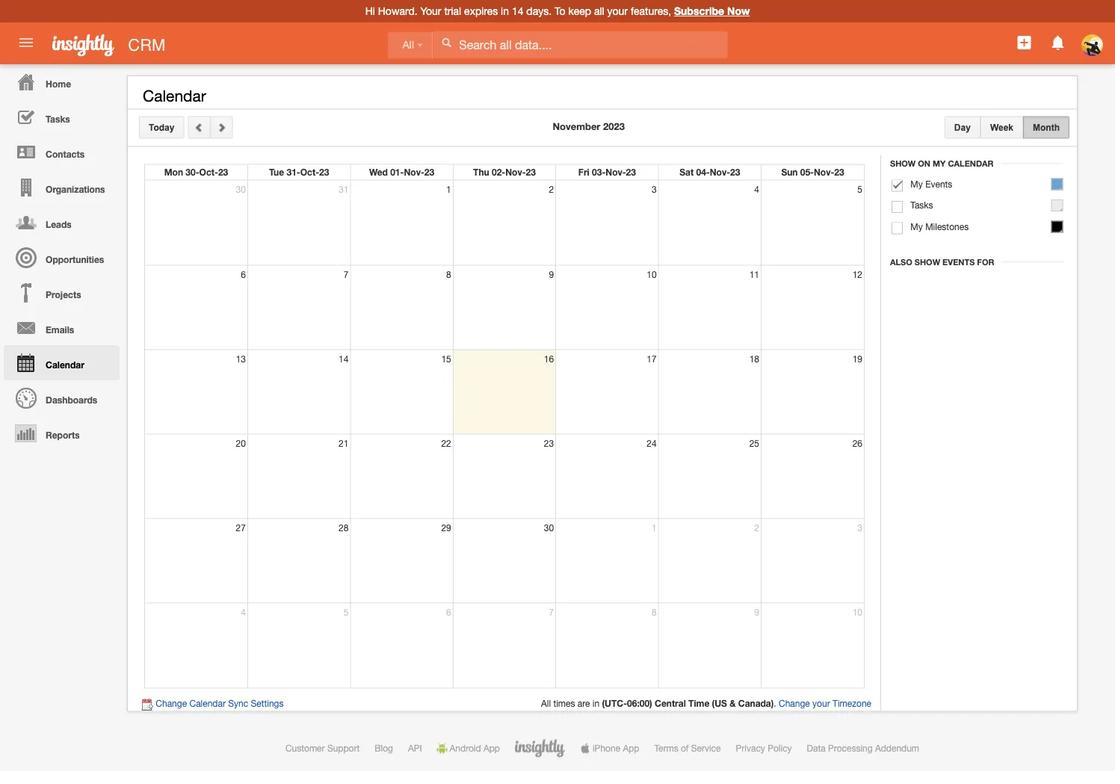 Task type: locate. For each thing, give the bounding box(es) containing it.
calendar up dashboards "link"
[[46, 360, 84, 370]]

0 vertical spatial your
[[607, 5, 628, 17]]

02-
[[492, 167, 505, 178]]

of
[[681, 743, 689, 754]]

0 vertical spatial 14
[[512, 5, 524, 17]]

5
[[858, 184, 863, 195], [344, 607, 349, 618]]

on
[[918, 159, 931, 169]]

1 horizontal spatial 9
[[754, 607, 759, 618]]

day button
[[945, 116, 981, 139]]

0 vertical spatial all
[[402, 39, 414, 51]]

16
[[544, 354, 554, 364]]

(utc-
[[602, 698, 627, 709]]

show right also
[[915, 257, 940, 267]]

1 horizontal spatial app
[[623, 743, 639, 754]]

my right on
[[933, 159, 946, 169]]

leads link
[[4, 205, 120, 240]]

navigation containing home
[[0, 64, 120, 451]]

1
[[446, 184, 451, 195], [652, 523, 657, 533]]

0 horizontal spatial 2
[[549, 184, 554, 195]]

oct- for 30-
[[199, 167, 218, 178]]

1 vertical spatial 10
[[853, 607, 863, 618]]

service
[[691, 743, 721, 754]]

23 for fri 03-nov-23
[[626, 167, 636, 178]]

0 horizontal spatial 9
[[549, 269, 554, 280]]

events
[[925, 179, 952, 189], [943, 257, 975, 267]]

your right all at the top of the page
[[607, 5, 628, 17]]

nov- right 'wed'
[[404, 167, 424, 178]]

0 horizontal spatial 1
[[446, 184, 451, 195]]

trial
[[444, 5, 461, 17]]

1 vertical spatial events
[[943, 257, 975, 267]]

show left on
[[890, 159, 916, 169]]

0 vertical spatial 1
[[446, 184, 451, 195]]

privacy policy
[[736, 743, 792, 754]]

terms
[[654, 743, 678, 754]]

1 horizontal spatial 30
[[544, 523, 554, 533]]

0 vertical spatial 8
[[446, 269, 451, 280]]

blog link
[[375, 743, 393, 754]]

1 vertical spatial 1
[[652, 523, 657, 533]]

18
[[749, 354, 759, 364]]

06:00)
[[627, 698, 652, 709]]

1 vertical spatial in
[[593, 698, 600, 709]]

1 vertical spatial my
[[911, 179, 923, 189]]

timezone
[[833, 698, 871, 709]]

addendum
[[875, 743, 919, 754]]

app right iphone
[[623, 743, 639, 754]]

nov- for 01-
[[404, 167, 424, 178]]

2 oct- from the left
[[300, 167, 319, 178]]

calendar inside navigation
[[46, 360, 84, 370]]

1 horizontal spatial change
[[779, 698, 810, 709]]

1 vertical spatial 8
[[652, 607, 657, 618]]

1 nov- from the left
[[404, 167, 424, 178]]

1 vertical spatial 7
[[549, 607, 554, 618]]

show
[[890, 159, 916, 169], [915, 257, 940, 267]]

1 horizontal spatial 14
[[512, 5, 524, 17]]

1 horizontal spatial 7
[[549, 607, 554, 618]]

0 horizontal spatial 8
[[446, 269, 451, 280]]

4 nov- from the left
[[710, 167, 730, 178]]

My Events checkbox
[[892, 180, 903, 192]]

0 horizontal spatial all
[[402, 39, 414, 51]]

your left timezone on the right
[[813, 698, 830, 709]]

white image
[[441, 37, 452, 48]]

tue 31-oct-23
[[269, 167, 329, 178]]

emails
[[46, 324, 74, 335]]

0 vertical spatial 30
[[236, 184, 246, 195]]

1 horizontal spatial 5
[[858, 184, 863, 195]]

0 horizontal spatial 7
[[344, 269, 349, 280]]

0 vertical spatial 9
[[549, 269, 554, 280]]

1 vertical spatial all
[[541, 698, 551, 709]]

all left times
[[541, 698, 551, 709]]

app for iphone app
[[623, 743, 639, 754]]

1 horizontal spatial 8
[[652, 607, 657, 618]]

mon 30-oct-23
[[164, 167, 228, 178]]

iphone app
[[593, 743, 639, 754]]

0 horizontal spatial 4
[[241, 607, 246, 618]]

0 horizontal spatial 6
[[241, 269, 246, 280]]

week button
[[981, 116, 1023, 139]]

data
[[807, 743, 826, 754]]

0 vertical spatial 3
[[652, 184, 657, 195]]

in right are
[[593, 698, 600, 709]]

0 horizontal spatial in
[[501, 5, 509, 17]]

0 horizontal spatial app
[[484, 743, 500, 754]]

oct- for 31-
[[300, 167, 319, 178]]

3 nov- from the left
[[606, 167, 626, 178]]

days.
[[526, 5, 552, 17]]

1 vertical spatial 6
[[446, 607, 451, 618]]

6
[[241, 269, 246, 280], [446, 607, 451, 618]]

calendar
[[143, 87, 206, 105], [948, 159, 994, 169], [46, 360, 84, 370], [189, 698, 226, 709]]

nov- for 04-
[[710, 167, 730, 178]]

2 vertical spatial my
[[911, 221, 923, 232]]

sync
[[228, 698, 248, 709]]

central
[[655, 698, 686, 709]]

1 horizontal spatial 3
[[858, 523, 863, 533]]

howard.
[[378, 5, 418, 17]]

0 horizontal spatial change
[[156, 698, 187, 709]]

thu
[[473, 167, 489, 178]]

sun 05-nov-23
[[781, 167, 844, 178]]

navigation
[[0, 64, 120, 451]]

tasks up contacts link
[[46, 114, 70, 124]]

calendar up today
[[143, 87, 206, 105]]

1 horizontal spatial 1
[[652, 523, 657, 533]]

wed
[[369, 167, 388, 178]]

0 vertical spatial my
[[933, 159, 946, 169]]

emails link
[[4, 310, 120, 345]]

oct- right mon
[[199, 167, 218, 178]]

notifications image
[[1049, 34, 1067, 52]]

all for all times are in (utc-06:00) central time (us & canada) . change your timezone
[[541, 698, 551, 709]]

23 for mon 30-oct-23
[[218, 167, 228, 178]]

1 vertical spatial 30
[[544, 523, 554, 533]]

mon
[[164, 167, 183, 178]]

november
[[553, 121, 600, 132]]

my right my events option
[[911, 179, 923, 189]]

19
[[853, 354, 863, 364]]

1 vertical spatial 5
[[344, 607, 349, 618]]

expires
[[464, 5, 498, 17]]

1 vertical spatial 9
[[754, 607, 759, 618]]

04-
[[696, 167, 710, 178]]

0 vertical spatial 10
[[647, 269, 657, 280]]

oct- right tue
[[300, 167, 319, 178]]

24
[[647, 438, 657, 449]]

0 horizontal spatial 14
[[339, 354, 349, 364]]

0 horizontal spatial 30
[[236, 184, 246, 195]]

23 for sun 05-nov-23
[[834, 167, 844, 178]]

your
[[607, 5, 628, 17], [813, 698, 830, 709]]

change left sync
[[156, 698, 187, 709]]

app
[[484, 743, 500, 754], [623, 743, 639, 754]]

1 horizontal spatial 6
[[446, 607, 451, 618]]

2 app from the left
[[623, 743, 639, 754]]

nov- right sat
[[710, 167, 730, 178]]

30-
[[186, 167, 199, 178]]

all
[[402, 39, 414, 51], [541, 698, 551, 709]]

0 vertical spatial 5
[[858, 184, 863, 195]]

1 vertical spatial your
[[813, 698, 830, 709]]

1 vertical spatial tasks
[[911, 200, 933, 210]]

5 nov- from the left
[[814, 167, 834, 178]]

29
[[441, 523, 451, 533]]

data processing addendum
[[807, 743, 919, 754]]

1 horizontal spatial 10
[[853, 607, 863, 618]]

2023
[[603, 121, 625, 132]]

times
[[553, 698, 575, 709]]

nov- right fri
[[606, 167, 626, 178]]

1 horizontal spatial all
[[541, 698, 551, 709]]

change right .
[[779, 698, 810, 709]]

change calendar sync settings
[[156, 698, 284, 709]]

day
[[954, 122, 971, 132]]

25
[[749, 438, 759, 449]]

keep
[[568, 5, 591, 17]]

1 vertical spatial 4
[[241, 607, 246, 618]]

1 oct- from the left
[[199, 167, 218, 178]]

all down the howard.
[[402, 39, 414, 51]]

home
[[46, 78, 71, 89]]

Search all data.... text field
[[433, 31, 727, 58]]

crm
[[128, 35, 166, 54]]

1 horizontal spatial your
[[813, 698, 830, 709]]

0 horizontal spatial oct-
[[199, 167, 218, 178]]

14
[[512, 5, 524, 17], [339, 354, 349, 364]]

3
[[652, 184, 657, 195], [858, 523, 863, 533]]

28
[[339, 523, 349, 533]]

tasks down my events
[[911, 200, 933, 210]]

0 vertical spatial 4
[[754, 184, 759, 195]]

2 change from the left
[[779, 698, 810, 709]]

my right my milestones option
[[911, 221, 923, 232]]

1 vertical spatial 2
[[754, 523, 759, 533]]

events down show on my calendar
[[925, 179, 952, 189]]

nov- right thu at the top left of the page
[[505, 167, 526, 178]]

2 nov- from the left
[[505, 167, 526, 178]]

app right 'android' at the bottom left of page
[[484, 743, 500, 754]]

sat 04-nov-23
[[680, 167, 740, 178]]

1 horizontal spatial tasks
[[911, 200, 933, 210]]

nov- for 02-
[[505, 167, 526, 178]]

events left for
[[943, 257, 975, 267]]

0 horizontal spatial tasks
[[46, 114, 70, 124]]

in right the expires at the top left
[[501, 5, 509, 17]]

next image
[[216, 122, 227, 133]]

nov- right sun
[[814, 167, 834, 178]]

7
[[344, 269, 349, 280], [549, 607, 554, 618]]

27
[[236, 523, 246, 533]]

my for my events
[[911, 179, 923, 189]]

projects
[[46, 289, 81, 300]]

android app
[[450, 743, 500, 754]]

calendar left sync
[[189, 698, 226, 709]]

1 horizontal spatial in
[[593, 698, 600, 709]]

week
[[990, 122, 1013, 132]]

My Milestones checkbox
[[892, 222, 903, 234]]

0 vertical spatial tasks
[[46, 114, 70, 124]]

reports
[[46, 430, 80, 440]]

time
[[688, 698, 710, 709]]

1 app from the left
[[484, 743, 500, 754]]

nov-
[[404, 167, 424, 178], [505, 167, 526, 178], [606, 167, 626, 178], [710, 167, 730, 178], [814, 167, 834, 178]]

1 horizontal spatial oct-
[[300, 167, 319, 178]]



Task type: vqa. For each thing, say whether or not it's contained in the screenshot.
the right New
no



Task type: describe. For each thing, give the bounding box(es) containing it.
previous image
[[194, 122, 204, 133]]

nov- for 03-
[[606, 167, 626, 178]]

all times are in (utc-06:00) central time (us & canada) . change your timezone
[[541, 698, 871, 709]]

&
[[730, 698, 736, 709]]

for
[[977, 257, 994, 267]]

1 vertical spatial show
[[915, 257, 940, 267]]

november 2023
[[553, 121, 625, 132]]

0 vertical spatial 7
[[344, 269, 349, 280]]

opportunities
[[46, 254, 104, 265]]

organizations
[[46, 184, 105, 194]]

0 horizontal spatial 3
[[652, 184, 657, 195]]

customer support
[[285, 743, 360, 754]]

thu 02-nov-23
[[473, 167, 536, 178]]

contacts
[[46, 149, 85, 159]]

show on my calendar
[[890, 159, 994, 169]]

android
[[450, 743, 481, 754]]

sun
[[781, 167, 798, 178]]

settings
[[251, 698, 284, 709]]

privacy
[[736, 743, 765, 754]]

tue
[[269, 167, 284, 178]]

data processing addendum link
[[807, 743, 919, 754]]

26
[[853, 438, 863, 449]]

22
[[441, 438, 451, 449]]

milestones
[[925, 221, 969, 232]]

privacy policy link
[[736, 743, 792, 754]]

0 vertical spatial in
[[501, 5, 509, 17]]

also show events for
[[890, 257, 994, 267]]

wed 01-nov-23
[[369, 167, 434, 178]]

0 vertical spatial show
[[890, 159, 916, 169]]

month
[[1033, 122, 1060, 132]]

customer support link
[[285, 743, 360, 754]]

subscribe
[[674, 5, 724, 17]]

11
[[749, 269, 759, 280]]

blog
[[375, 743, 393, 754]]

app for android app
[[484, 743, 500, 754]]

leads
[[46, 219, 72, 229]]

features,
[[631, 5, 671, 17]]

projects link
[[4, 275, 120, 310]]

all
[[594, 5, 604, 17]]

(us
[[712, 698, 727, 709]]

customer
[[285, 743, 325, 754]]

tasks inside navigation
[[46, 114, 70, 124]]

1 vertical spatial 3
[[858, 523, 863, 533]]

03-
[[592, 167, 606, 178]]

hi
[[365, 5, 375, 17]]

tasks link
[[4, 99, 120, 135]]

1 vertical spatial 14
[[339, 354, 349, 364]]

0 vertical spatial 2
[[549, 184, 554, 195]]

sat
[[680, 167, 694, 178]]

23 for thu 02-nov-23
[[526, 167, 536, 178]]

0 vertical spatial 6
[[241, 269, 246, 280]]

13
[[236, 354, 246, 364]]

my milestones
[[911, 221, 969, 232]]

fri 03-nov-23
[[578, 167, 636, 178]]

23 for sat 04-nov-23
[[730, 167, 740, 178]]

31
[[339, 184, 349, 195]]

calendar down day button
[[948, 159, 994, 169]]

0 vertical spatial events
[[925, 179, 952, 189]]

21
[[339, 438, 349, 449]]

01-
[[390, 167, 404, 178]]

home link
[[4, 64, 120, 99]]

all link
[[388, 32, 433, 59]]

to
[[555, 5, 565, 17]]

terms of service link
[[654, 743, 721, 754]]

all for all
[[402, 39, 414, 51]]

nov- for 05-
[[814, 167, 834, 178]]

20
[[236, 438, 246, 449]]

processing
[[828, 743, 873, 754]]

change calendar sync settings link
[[156, 698, 284, 709]]

0 horizontal spatial 5
[[344, 607, 349, 618]]

dashboards link
[[4, 380, 120, 416]]

api link
[[408, 743, 422, 754]]

calendar link
[[4, 345, 120, 380]]

my events
[[911, 179, 952, 189]]

api
[[408, 743, 422, 754]]

05-
[[800, 167, 814, 178]]

my for my milestones
[[911, 221, 923, 232]]

1 horizontal spatial 4
[[754, 184, 759, 195]]

23 for wed 01-nov-23
[[424, 167, 434, 178]]

0 horizontal spatial 10
[[647, 269, 657, 280]]

reports link
[[4, 416, 120, 451]]

0 horizontal spatial your
[[607, 5, 628, 17]]

dashboards
[[46, 395, 97, 405]]

fri
[[578, 167, 589, 178]]

organizations link
[[4, 170, 120, 205]]

also
[[890, 257, 912, 267]]

17
[[647, 354, 657, 364]]

1 horizontal spatial 2
[[754, 523, 759, 533]]

terms of service
[[654, 743, 721, 754]]

your
[[420, 5, 441, 17]]

23 for tue 31-oct-23
[[319, 167, 329, 178]]

15
[[441, 354, 451, 364]]

iphone app link
[[580, 743, 639, 754]]

.
[[774, 698, 776, 709]]

Tasks checkbox
[[892, 201, 903, 213]]

1 change from the left
[[156, 698, 187, 709]]



